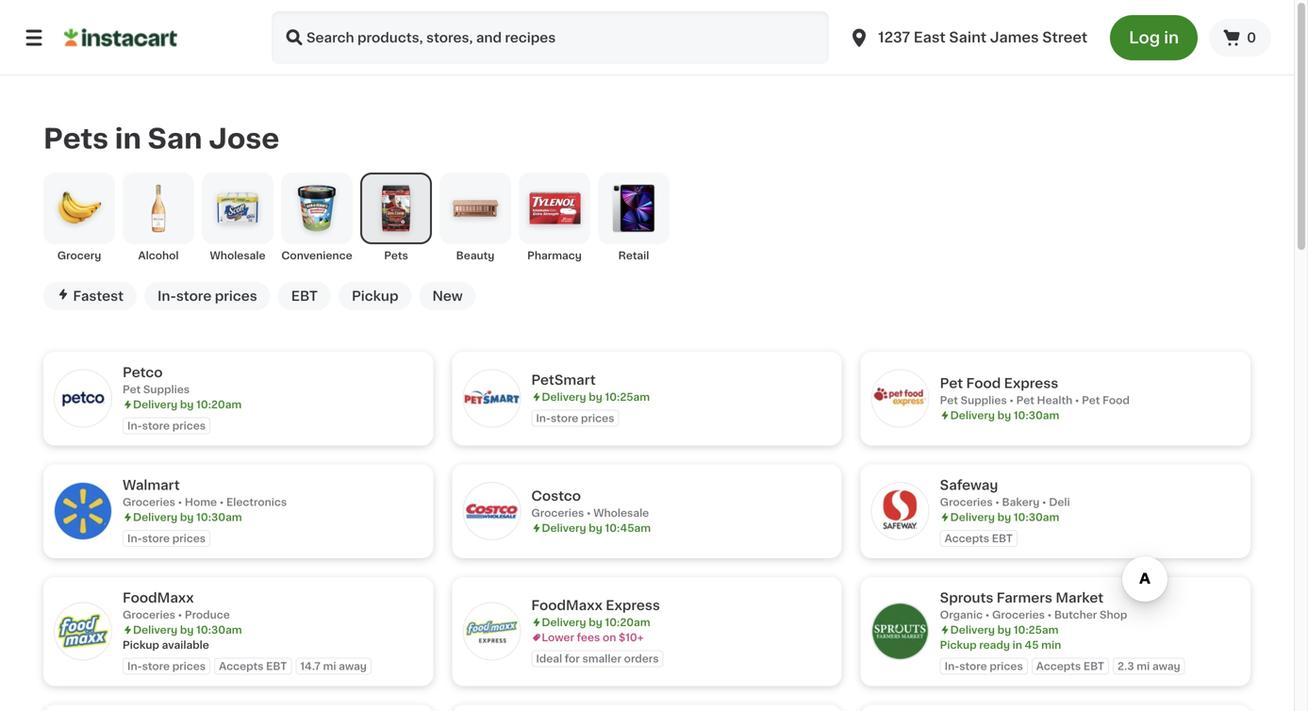 Task type: vqa. For each thing, say whether or not it's contained in the screenshot.
530 BILLINGSLEY ROAD popup button
no



Task type: describe. For each thing, give the bounding box(es) containing it.
pets in san jose
[[43, 125, 279, 152]]

in- down pickup available
[[127, 661, 142, 672]]

min
[[1042, 640, 1062, 651]]

10:45am
[[605, 523, 651, 534]]

petco image
[[55, 371, 111, 427]]

groceries for walmart
[[123, 497, 176, 508]]

by down petsmart
[[589, 392, 603, 402]]

1 horizontal spatial in
[[1013, 640, 1023, 651]]

safeway
[[941, 479, 999, 492]]

costco groceries • wholesale
[[532, 490, 649, 519]]

10:30am for walmart
[[196, 512, 242, 523]]

• right health
[[1076, 396, 1080, 406]]

petco pet supplies
[[123, 366, 190, 395]]

james
[[991, 31, 1040, 44]]

jose
[[209, 125, 279, 152]]

pharmacy button
[[519, 173, 591, 263]]

0
[[1248, 31, 1257, 44]]

prices down available
[[172, 661, 206, 672]]

delivery down petsmart
[[542, 392, 587, 402]]

by down 'bakery'
[[998, 512, 1012, 523]]

sprouts farmers market image
[[873, 604, 929, 660]]

supplies inside pet food express pet supplies • pet health • pet food
[[961, 396, 1008, 406]]

ideal for smaller orders
[[536, 654, 659, 664]]

store inside button
[[176, 290, 212, 303]]

by down the home on the left bottom of page
[[180, 512, 194, 523]]

delivery by 10:30am for pet food express
[[951, 411, 1060, 421]]

in-store prices inside in-store prices button
[[158, 290, 257, 303]]

0 vertical spatial delivery by 10:20am
[[133, 400, 242, 410]]

health
[[1038, 396, 1073, 406]]

retail
[[619, 250, 650, 261]]

home
[[185, 497, 217, 508]]

street
[[1043, 31, 1088, 44]]

lower
[[542, 633, 575, 643]]

• left butcher
[[1048, 610, 1052, 620]]

wholesale inside button
[[210, 250, 266, 261]]

1 1237 east saint james street button from the left
[[837, 11, 1100, 64]]

convenience
[[282, 250, 353, 261]]

away for foodmaxx
[[339, 661, 367, 672]]

10:30am for pet food express
[[1014, 411, 1060, 421]]

delivery up lower
[[542, 618, 587, 628]]

in- down petsmart
[[536, 413, 551, 424]]

ebt down 'bakery'
[[993, 534, 1013, 544]]

on
[[603, 633, 617, 643]]

in-store prices down petco pet supplies
[[127, 421, 206, 431]]

safeway groceries • bakery • deli
[[941, 479, 1071, 508]]

1237 east saint james street
[[879, 31, 1088, 44]]

• left "deli"
[[1043, 497, 1047, 508]]

delivery up pickup available
[[133, 625, 178, 635]]

costco
[[532, 490, 581, 503]]

0 horizontal spatial 10:25am
[[605, 392, 650, 402]]

express inside pet food express pet supplies • pet health • pet food
[[1005, 377, 1059, 390]]

delivery down walmart
[[133, 512, 178, 523]]

walmart
[[123, 479, 180, 492]]

$10+
[[619, 633, 644, 643]]

walmart image
[[55, 483, 111, 540]]

0 horizontal spatial food
[[967, 377, 1001, 390]]

shop
[[1100, 610, 1128, 620]]

in for log
[[1165, 30, 1180, 46]]

pickup button
[[339, 282, 412, 310]]

farmers
[[997, 592, 1053, 605]]

log in
[[1130, 30, 1180, 46]]

1 vertical spatial food
[[1103, 396, 1130, 406]]

store down pickup available
[[142, 661, 170, 672]]

pets for pets
[[384, 250, 408, 261]]

retail button
[[598, 173, 670, 263]]

0 button
[[1210, 19, 1272, 57]]

pets in san jose main content
[[0, 75, 1295, 712]]

walmart groceries • home • electronics
[[123, 479, 287, 508]]

butcher
[[1055, 610, 1098, 620]]

log in button
[[1111, 15, 1199, 60]]

in-store prices down ready
[[945, 661, 1024, 672]]

14.7 mi away
[[300, 661, 367, 672]]

• inside costco groceries • wholesale
[[587, 508, 591, 519]]

in-store prices down pickup available
[[127, 661, 206, 672]]

• right organic
[[986, 610, 990, 620]]

ebt button
[[278, 282, 331, 310]]

• right the home on the left bottom of page
[[220, 497, 224, 508]]

delivery down petco pet supplies
[[133, 400, 178, 410]]

store down petco pet supplies
[[142, 421, 170, 431]]

14.7
[[300, 661, 321, 672]]

deli
[[1050, 497, 1071, 508]]

foodmaxx image
[[55, 604, 111, 660]]

ready
[[980, 640, 1011, 651]]

petsmart
[[532, 374, 596, 387]]

store down walmart
[[142, 534, 170, 544]]

10:30am for safeway
[[1014, 512, 1060, 523]]

by down petco pet supplies
[[180, 400, 194, 410]]

grocery
[[57, 250, 101, 261]]

pets button
[[360, 173, 432, 263]]

fastest
[[73, 290, 124, 303]]

instacart logo image
[[64, 26, 177, 49]]

delivery down pet food express pet supplies • pet health • pet food at the bottom of page
[[951, 411, 996, 421]]

convenience button
[[281, 173, 353, 263]]

pickup for pickup
[[352, 290, 399, 303]]

grocery button
[[43, 173, 115, 263]]

bakery
[[1003, 497, 1040, 508]]

ideal
[[536, 654, 563, 664]]

store down petsmart
[[551, 413, 579, 424]]

ebt left 2.3
[[1084, 661, 1105, 672]]

delivery by 10:30am up available
[[133, 625, 242, 635]]

safeway image
[[873, 483, 929, 540]]

in-store prices button
[[144, 282, 271, 310]]

0 vertical spatial delivery by 10:25am
[[542, 392, 650, 402]]

pickup for pickup ready in 45 min
[[941, 640, 977, 651]]

wholesale inside costco groceries • wholesale
[[594, 508, 649, 519]]



Task type: locate. For each thing, give the bounding box(es) containing it.
delivery by 10:30am down 'bakery'
[[951, 512, 1060, 523]]

0 horizontal spatial accepts ebt
[[219, 661, 287, 672]]

petco
[[123, 366, 163, 379]]

delivery by 10:25am up pickup ready in 45 min on the bottom right
[[951, 625, 1059, 635]]

in inside button
[[1165, 30, 1180, 46]]

10:30am down 'bakery'
[[1014, 512, 1060, 523]]

fees
[[577, 633, 600, 643]]

0 vertical spatial pets
[[43, 125, 109, 152]]

pets
[[43, 125, 109, 152], [384, 250, 408, 261]]

in right "log" at the right top of the page
[[1165, 30, 1180, 46]]

2 away from the left
[[1153, 661, 1181, 672]]

sprouts
[[941, 592, 994, 605]]

available
[[162, 640, 209, 651]]

pet food express pet supplies • pet health • pet food
[[941, 377, 1130, 406]]

2 horizontal spatial accepts
[[1037, 661, 1082, 672]]

10:25am
[[605, 392, 650, 402], [1014, 625, 1059, 635]]

pets inside pets button
[[384, 250, 408, 261]]

pet food express image
[[873, 371, 929, 427]]

foodmaxx inside foodmaxx groceries • produce
[[123, 592, 194, 605]]

0 vertical spatial supplies
[[143, 384, 190, 395]]

• left 'bakery'
[[996, 497, 1000, 508]]

1 vertical spatial delivery by 10:20am
[[542, 618, 651, 628]]

delivery by 10:30am
[[951, 411, 1060, 421], [133, 512, 242, 523], [951, 512, 1060, 523], [133, 625, 242, 635]]

wholesale button
[[202, 173, 274, 263]]

pets up pickup button
[[384, 250, 408, 261]]

lower fees on $10+
[[542, 633, 644, 643]]

0 horizontal spatial away
[[339, 661, 367, 672]]

ebt left the 14.7
[[266, 661, 287, 672]]

foodmaxx express
[[532, 599, 661, 612]]

in left 45
[[1013, 640, 1023, 651]]

groceries down safeway
[[941, 497, 993, 508]]

express
[[1005, 377, 1059, 390], [606, 599, 661, 612]]

1 vertical spatial pets
[[384, 250, 408, 261]]

0 horizontal spatial accepts
[[219, 661, 264, 672]]

supplies inside petco pet supplies
[[143, 384, 190, 395]]

delivery down organic
[[951, 625, 996, 635]]

delivery down safeway
[[951, 512, 996, 523]]

away right 2.3
[[1153, 661, 1181, 672]]

food right pet food express image
[[967, 377, 1001, 390]]

accepts ebt for sprouts farmers market
[[1037, 661, 1105, 672]]

in-
[[158, 290, 176, 303], [536, 413, 551, 424], [127, 421, 142, 431], [127, 534, 142, 544], [127, 661, 142, 672], [945, 661, 960, 672]]

1 horizontal spatial accepts ebt
[[945, 534, 1013, 544]]

mi right 2.3
[[1137, 661, 1151, 672]]

mi for foodmaxx
[[323, 661, 336, 672]]

smaller
[[583, 654, 622, 664]]

1 away from the left
[[339, 661, 367, 672]]

food right health
[[1103, 396, 1130, 406]]

• up delivery by 10:45am
[[587, 508, 591, 519]]

in- inside button
[[158, 290, 176, 303]]

10:30am down the produce
[[196, 625, 242, 635]]

accepts down the produce
[[219, 661, 264, 672]]

foodmaxx express image
[[464, 604, 520, 660]]

organic
[[941, 610, 983, 620]]

delivery by 10:45am
[[542, 523, 651, 534]]

10:20am up walmart groceries • home • electronics
[[196, 400, 242, 410]]

wholesale up in-store prices button
[[210, 250, 266, 261]]

pickup ready in 45 min
[[941, 640, 1062, 651]]

0 horizontal spatial 10:20am
[[196, 400, 242, 410]]

1 horizontal spatial pickup
[[352, 290, 399, 303]]

0 horizontal spatial delivery by 10:25am
[[542, 392, 650, 402]]

1 vertical spatial 10:25am
[[1014, 625, 1059, 635]]

0 horizontal spatial pickup
[[123, 640, 159, 651]]

in-store prices down alcohol
[[158, 290, 257, 303]]

groceries inside the sprouts farmers market organic • groceries • butcher shop
[[993, 610, 1046, 620]]

10:20am up $10+
[[605, 618, 651, 628]]

1 horizontal spatial 10:20am
[[605, 618, 651, 628]]

0 vertical spatial food
[[967, 377, 1001, 390]]

foodmaxx up lower
[[532, 599, 603, 612]]

in-store prices down the home on the left bottom of page
[[127, 534, 206, 544]]

by up 'lower fees on $10+'
[[589, 618, 603, 628]]

1 horizontal spatial express
[[1005, 377, 1059, 390]]

mi for sprouts farmers market
[[1137, 661, 1151, 672]]

1 horizontal spatial 10:25am
[[1014, 625, 1059, 635]]

0 horizontal spatial in
[[115, 125, 141, 152]]

1 horizontal spatial supplies
[[961, 396, 1008, 406]]

accepts for foodmaxx
[[219, 661, 264, 672]]

groceries down "costco"
[[532, 508, 584, 519]]

ebt down convenience
[[291, 290, 318, 303]]

accepts ebt down safeway groceries • bakery • deli
[[945, 534, 1013, 544]]

0 horizontal spatial express
[[606, 599, 661, 612]]

express up $10+
[[606, 599, 661, 612]]

delivery by 10:20am down petco pet supplies
[[133, 400, 242, 410]]

pickup down organic
[[941, 640, 977, 651]]

by down costco groceries • wholesale
[[589, 523, 603, 534]]

mi right the 14.7
[[323, 661, 336, 672]]

1 horizontal spatial pets
[[384, 250, 408, 261]]

wholesale
[[210, 250, 266, 261], [594, 508, 649, 519]]

10:30am down the home on the left bottom of page
[[196, 512, 242, 523]]

accepts
[[945, 534, 990, 544], [219, 661, 264, 672], [1037, 661, 1082, 672]]

accepts ebt down the min
[[1037, 661, 1105, 672]]

fastest button
[[43, 282, 137, 310]]

groceries inside walmart groceries • home • electronics
[[123, 497, 176, 508]]

45
[[1025, 640, 1039, 651]]

pet inside petco pet supplies
[[123, 384, 141, 395]]

by
[[589, 392, 603, 402], [180, 400, 194, 410], [998, 411, 1012, 421], [180, 512, 194, 523], [998, 512, 1012, 523], [589, 523, 603, 534], [589, 618, 603, 628], [180, 625, 194, 635], [998, 625, 1012, 635]]

petsmart image
[[464, 371, 520, 427]]

0 horizontal spatial wholesale
[[210, 250, 266, 261]]

10:20am
[[196, 400, 242, 410], [605, 618, 651, 628]]

delivery
[[542, 392, 587, 402], [133, 400, 178, 410], [951, 411, 996, 421], [133, 512, 178, 523], [951, 512, 996, 523], [542, 523, 587, 534], [542, 618, 587, 628], [133, 625, 178, 635], [951, 625, 996, 635]]

foodmaxx up pickup available
[[123, 592, 194, 605]]

produce
[[185, 610, 230, 620]]

1 horizontal spatial delivery by 10:20am
[[542, 618, 651, 628]]

0 horizontal spatial foodmaxx
[[123, 592, 194, 605]]

pickup available
[[123, 640, 209, 651]]

in- down petco pet supplies
[[127, 421, 142, 431]]

accepts down safeway
[[945, 534, 990, 544]]

prices down pickup ready in 45 min on the bottom right
[[990, 661, 1024, 672]]

pickup right ebt button
[[352, 290, 399, 303]]

1 mi from the left
[[323, 661, 336, 672]]

in- down alcohol
[[158, 290, 176, 303]]

pharmacy
[[528, 250, 582, 261]]

store down ready
[[960, 661, 988, 672]]

• inside foodmaxx groceries • produce
[[178, 610, 182, 620]]

2 horizontal spatial pickup
[[941, 640, 977, 651]]

new button
[[419, 282, 476, 310]]

delivery by 10:25am down petsmart
[[542, 392, 650, 402]]

mi
[[323, 661, 336, 672], [1137, 661, 1151, 672]]

0 vertical spatial 10:20am
[[196, 400, 242, 410]]

10:30am
[[1014, 411, 1060, 421], [196, 512, 242, 523], [1014, 512, 1060, 523], [196, 625, 242, 635]]

1 horizontal spatial accepts
[[945, 534, 990, 544]]

beauty
[[456, 250, 495, 261]]

by up available
[[180, 625, 194, 635]]

electronics
[[226, 497, 287, 508]]

by down pet food express pet supplies • pet health • pet food at the bottom of page
[[998, 411, 1012, 421]]

1 horizontal spatial away
[[1153, 661, 1181, 672]]

saint
[[950, 31, 987, 44]]

groceries up pickup available
[[123, 610, 176, 620]]

1 horizontal spatial mi
[[1137, 661, 1151, 672]]

east
[[914, 31, 946, 44]]

supplies left health
[[961, 396, 1008, 406]]

2 1237 east saint james street button from the left
[[849, 11, 1088, 64]]

foodmaxx
[[123, 592, 194, 605], [532, 599, 603, 612]]

prices down the home on the left bottom of page
[[172, 534, 206, 544]]

groceries
[[123, 497, 176, 508], [941, 497, 993, 508], [532, 508, 584, 519], [123, 610, 176, 620], [993, 610, 1046, 620]]

1 vertical spatial express
[[606, 599, 661, 612]]

0 vertical spatial express
[[1005, 377, 1059, 390]]

in for pets
[[115, 125, 141, 152]]

groceries for foodmaxx
[[123, 610, 176, 620]]

in- down organic
[[945, 661, 960, 672]]

1 vertical spatial in
[[115, 125, 141, 152]]

delivery by 10:20am
[[133, 400, 242, 410], [542, 618, 651, 628]]

2.3
[[1118, 661, 1135, 672]]

pets up grocery button
[[43, 125, 109, 152]]

sprouts farmers market organic • groceries • butcher shop
[[941, 592, 1128, 620]]

pickup left available
[[123, 640, 159, 651]]

pets for pets in san jose
[[43, 125, 109, 152]]

ebt inside button
[[291, 290, 318, 303]]

groceries for safeway
[[941, 497, 993, 508]]

1 horizontal spatial wholesale
[[594, 508, 649, 519]]

0 horizontal spatial supplies
[[143, 384, 190, 395]]

foodmaxx groceries • produce
[[123, 592, 230, 620]]

2 horizontal spatial in
[[1165, 30, 1180, 46]]

wholesale up "10:45am"
[[594, 508, 649, 519]]

None search field
[[272, 11, 830, 64]]

delivery by 10:30am down the home on the left bottom of page
[[133, 512, 242, 523]]

1237
[[879, 31, 911, 44]]

log
[[1130, 30, 1161, 46]]

0 vertical spatial 10:25am
[[605, 392, 650, 402]]

2 vertical spatial in
[[1013, 640, 1023, 651]]

2 horizontal spatial accepts ebt
[[1037, 661, 1105, 672]]

accepts ebt for foodmaxx
[[219, 661, 287, 672]]

costco image
[[464, 483, 520, 540]]

alcohol
[[138, 250, 179, 261]]

0 horizontal spatial pets
[[43, 125, 109, 152]]

prices down petco pet supplies
[[172, 421, 206, 431]]

1 vertical spatial wholesale
[[594, 508, 649, 519]]

groceries inside safeway groceries • bakery • deli
[[941, 497, 993, 508]]

1 vertical spatial delivery by 10:25am
[[951, 625, 1059, 635]]

orders
[[624, 654, 659, 664]]

Search field
[[272, 11, 830, 64]]

supplies down petco
[[143, 384, 190, 395]]

store down alcohol
[[176, 290, 212, 303]]

1 vertical spatial 10:20am
[[605, 618, 651, 628]]

groceries inside costco groceries • wholesale
[[532, 508, 584, 519]]

1 horizontal spatial foodmaxx
[[532, 599, 603, 612]]

groceries for costco
[[532, 508, 584, 519]]

0 horizontal spatial delivery by 10:20am
[[133, 400, 242, 410]]

0 vertical spatial wholesale
[[210, 250, 266, 261]]

in-store prices
[[158, 290, 257, 303], [536, 413, 615, 424], [127, 421, 206, 431], [127, 534, 206, 544], [127, 661, 206, 672], [945, 661, 1024, 672]]

prices
[[215, 290, 257, 303], [581, 413, 615, 424], [172, 421, 206, 431], [172, 534, 206, 544], [172, 661, 206, 672], [990, 661, 1024, 672]]

groceries down walmart
[[123, 497, 176, 508]]

for
[[565, 654, 580, 664]]

0 vertical spatial in
[[1165, 30, 1180, 46]]

food
[[967, 377, 1001, 390], [1103, 396, 1130, 406]]

• left the produce
[[178, 610, 182, 620]]

delivery by 10:30am for safeway
[[951, 512, 1060, 523]]

market
[[1056, 592, 1104, 605]]

prices left ebt button
[[215, 290, 257, 303]]

pickup inside button
[[352, 290, 399, 303]]

• left health
[[1010, 396, 1014, 406]]

in-store prices down petsmart
[[536, 413, 615, 424]]

prices down petsmart
[[581, 413, 615, 424]]

foodmaxx for groceries
[[123, 592, 194, 605]]

10:30am down health
[[1014, 411, 1060, 421]]

pet
[[941, 377, 964, 390], [123, 384, 141, 395], [941, 396, 959, 406], [1017, 396, 1035, 406], [1083, 396, 1101, 406]]

beauty button
[[440, 173, 511, 263]]

prices inside button
[[215, 290, 257, 303]]

delivery by 10:30am for walmart
[[133, 512, 242, 523]]

by up pickup ready in 45 min on the bottom right
[[998, 625, 1012, 635]]

0 horizontal spatial mi
[[323, 661, 336, 672]]

delivery by 10:30am down pet food express pet supplies • pet health • pet food at the bottom of page
[[951, 411, 1060, 421]]

in- down walmart
[[127, 534, 142, 544]]

ebt
[[291, 290, 318, 303], [993, 534, 1013, 544], [266, 661, 287, 672], [1084, 661, 1105, 672]]

away
[[339, 661, 367, 672], [1153, 661, 1181, 672]]

foodmaxx for express
[[532, 599, 603, 612]]

pickup
[[352, 290, 399, 303], [123, 640, 159, 651], [941, 640, 977, 651]]

alcohol button
[[123, 173, 194, 263]]

new
[[433, 290, 463, 303]]

away for sprouts farmers market
[[1153, 661, 1181, 672]]

groceries down farmers
[[993, 610, 1046, 620]]

away right the 14.7
[[339, 661, 367, 672]]

•
[[1010, 396, 1014, 406], [1076, 396, 1080, 406], [178, 497, 182, 508], [220, 497, 224, 508], [996, 497, 1000, 508], [1043, 497, 1047, 508], [587, 508, 591, 519], [178, 610, 182, 620], [986, 610, 990, 620], [1048, 610, 1052, 620]]

2 mi from the left
[[1137, 661, 1151, 672]]

accepts ebt left the 14.7
[[219, 661, 287, 672]]

1237 east saint james street button
[[837, 11, 1100, 64], [849, 11, 1088, 64]]

2.3 mi away
[[1118, 661, 1181, 672]]

accepts ebt
[[945, 534, 1013, 544], [219, 661, 287, 672], [1037, 661, 1105, 672]]

1 horizontal spatial food
[[1103, 396, 1130, 406]]

express up health
[[1005, 377, 1059, 390]]

delivery down "costco"
[[542, 523, 587, 534]]

in left san at the left top
[[115, 125, 141, 152]]

pickup for pickup available
[[123, 640, 159, 651]]

1 vertical spatial supplies
[[961, 396, 1008, 406]]

1 horizontal spatial delivery by 10:25am
[[951, 625, 1059, 635]]

san
[[148, 125, 202, 152]]

accepts for sprouts
[[1037, 661, 1082, 672]]

• left the home on the left bottom of page
[[178, 497, 182, 508]]

groceries inside foodmaxx groceries • produce
[[123, 610, 176, 620]]



